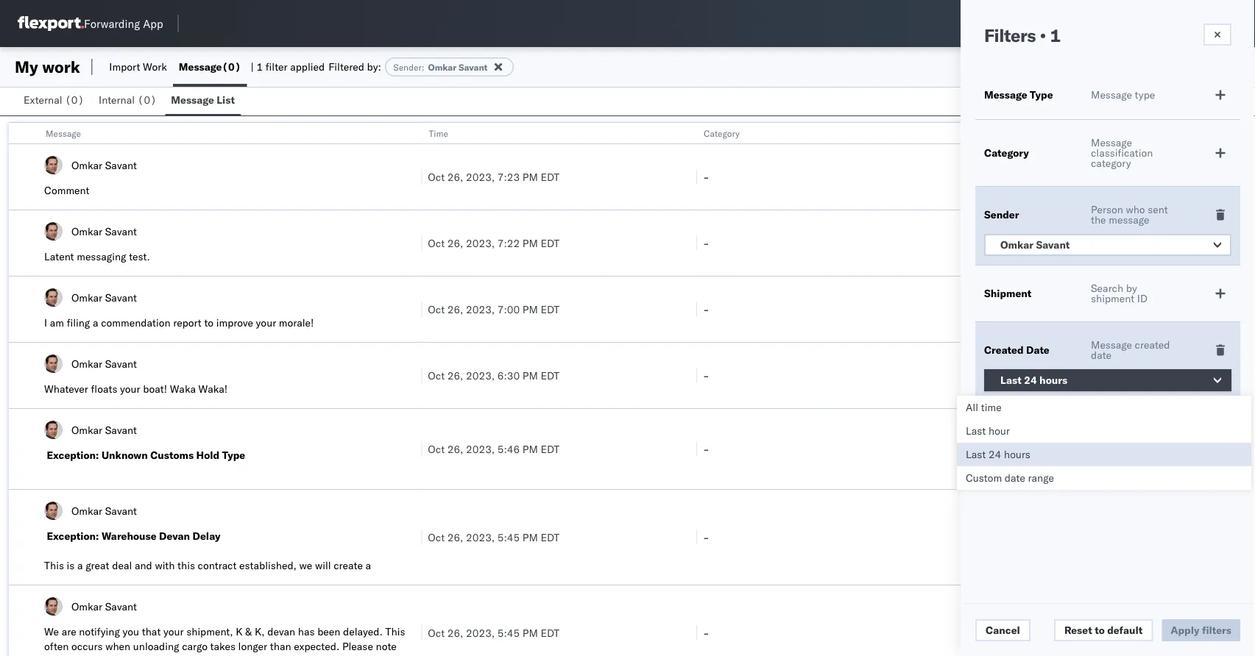 Task type: describe. For each thing, give the bounding box(es) containing it.
6 oct from the top
[[428, 531, 445, 544]]

6 2023, from the top
[[466, 531, 495, 544]]

often
[[44, 641, 69, 653]]

- for boat!
[[703, 369, 709, 382]]

devan
[[159, 530, 190, 543]]

oct for hold
[[428, 443, 445, 456]]

are
[[62, 626, 76, 639]]

shipment
[[1091, 292, 1135, 305]]

message for message
[[46, 128, 81, 139]]

related work item/shipment
[[979, 128, 1094, 139]]

pm for latent messaging test.
[[523, 237, 538, 250]]

external (0)
[[24, 94, 84, 106]]

oct 26, 2023, 7:23 pm edt
[[428, 170, 560, 183]]

k,
[[255, 626, 265, 639]]

time
[[429, 128, 448, 139]]

message type
[[1091, 88, 1155, 101]]

1 vertical spatial 1
[[257, 60, 263, 73]]

notifying
[[79, 626, 120, 639]]

you
[[123, 626, 139, 639]]

list box containing all time
[[957, 396, 1252, 490]]

internal
[[99, 94, 135, 106]]

26, for a
[[447, 303, 463, 316]]

flex- for oct 26, 2023, 7:00 pm edt
[[978, 303, 1009, 316]]

delay
[[193, 530, 220, 543]]

1 26, from the top
[[447, 170, 463, 183]]

7:00
[[498, 303, 520, 316]]

your inside we are notifying you that your shipment, k & k, devan has been delayed. this often occurs when unloading cargo takes longer than expected. please note
[[163, 626, 184, 639]]

exception: for exception: warehouse devan delay
[[47, 530, 99, 543]]

reset to default
[[1065, 624, 1143, 637]]

longer
[[238, 641, 267, 653]]

edt for latent messaging test.
[[541, 237, 560, 250]]

1 oct 26, 2023, 5:45 pm edt from the top
[[428, 531, 560, 544]]

- for latent messaging test.
[[703, 237, 709, 250]]

savant up warehouse
[[105, 505, 137, 518]]

filters • 1
[[984, 24, 1061, 46]]

i am filing a commendation report to improve your morale!
[[44, 317, 314, 329]]

shipment
[[984, 287, 1032, 300]]

pm for a
[[523, 303, 538, 316]]

1 vertical spatial category
[[984, 147, 1029, 159]]

last 24 hours inside list box
[[966, 448, 1031, 461]]

2023, for you
[[466, 627, 495, 640]]

(0) for external (0)
[[65, 94, 84, 106]]

savant for exception:
[[105, 424, 137, 437]]

this inside this is a great deal and with this contract established, we will create a lucrative partnership.
[[44, 560, 64, 572]]

(0) for internal (0)
[[137, 94, 157, 106]]

date
[[1026, 344, 1050, 357]]

my
[[15, 57, 38, 77]]

test.
[[129, 250, 150, 263]]

savant right :
[[459, 61, 488, 73]]

list
[[217, 94, 235, 106]]

my work
[[15, 57, 80, 77]]

savant for we
[[105, 600, 137, 613]]

message type
[[984, 88, 1053, 101]]

been
[[317, 626, 340, 639]]

:
[[422, 61, 424, 73]]

cancel button
[[976, 620, 1031, 642]]

26, for boat!
[[447, 369, 463, 382]]

6:30
[[498, 369, 520, 382]]

person who sent the message
[[1091, 203, 1168, 226]]

1 horizontal spatial a
[[93, 317, 98, 329]]

this is a great deal and with this contract established, we will create a lucrative partnership.
[[44, 560, 371, 587]]

message for message type
[[984, 88, 1028, 101]]

omkar savant up warehouse
[[71, 505, 137, 518]]

edt for you
[[541, 627, 560, 640]]

2023, for boat!
[[466, 369, 495, 382]]

flexport. image
[[18, 16, 84, 31]]

search
[[1091, 282, 1124, 295]]

category
[[1091, 157, 1131, 170]]

0 horizontal spatial a
[[77, 560, 83, 572]]

by:
[[367, 60, 381, 73]]

lucrative
[[44, 574, 84, 587]]

date inside list box
[[1005, 472, 1026, 485]]

exception: warehouse devan delay
[[47, 530, 220, 543]]

omkar for we
[[71, 600, 102, 613]]

&
[[245, 626, 252, 639]]

458574 for oct 26, 2023, 7:23 pm edt
[[1009, 170, 1047, 183]]

filter
[[266, 60, 288, 73]]

1 vertical spatial your
[[120, 383, 140, 396]]

than
[[270, 641, 291, 653]]

contract
[[198, 560, 237, 572]]

we
[[299, 560, 312, 572]]

flex- 458574 for oct 26, 2023, 7:23 pm edt
[[978, 170, 1047, 183]]

range
[[1028, 472, 1054, 485]]

last inside button
[[1001, 374, 1022, 387]]

message for message created date
[[1091, 339, 1132, 352]]

occurs
[[71, 641, 103, 653]]

cancel
[[986, 624, 1020, 637]]

takes
[[210, 641, 236, 653]]

last 24 hours inside last 24 hours button
[[1001, 374, 1068, 387]]

latent messaging test.
[[44, 250, 150, 263]]

savant for latent
[[105, 225, 137, 238]]

oct 26, 2023, 6:30 pm edt
[[428, 369, 560, 382]]

savant for comment
[[105, 159, 137, 172]]

1 oct from the top
[[428, 170, 445, 183]]

458574 for oct 26, 2023, 5:45 pm edt
[[1009, 627, 1047, 640]]

search by shipment id
[[1091, 282, 1148, 305]]

filtered
[[329, 60, 364, 73]]

2271801
[[1009, 443, 1054, 456]]

sender for sender
[[984, 208, 1019, 221]]

omkar savant button
[[984, 234, 1232, 256]]

flex- for oct 26, 2023, 5:46 pm edt
[[978, 443, 1009, 456]]

devan
[[267, 626, 295, 639]]

1 5:45 from the top
[[498, 531, 520, 544]]

omkar right :
[[428, 61, 457, 73]]

and
[[135, 560, 152, 572]]

1 - from the top
[[703, 170, 709, 183]]

all time
[[966, 401, 1002, 414]]

expected.
[[294, 641, 340, 653]]

to inside 'button'
[[1095, 624, 1105, 637]]

omkar for exception:
[[71, 424, 102, 437]]

forwarding
[[84, 17, 140, 31]]

•
[[1040, 24, 1046, 46]]

resize handle column header for category
[[954, 123, 971, 657]]

reset
[[1065, 624, 1092, 637]]

6 26, from the top
[[447, 531, 463, 544]]

flex- for oct 26, 2023, 5:45 pm edt
[[978, 627, 1009, 640]]

classification
[[1091, 147, 1153, 159]]

comment
[[44, 184, 89, 197]]

6 - from the top
[[703, 531, 709, 544]]

omkar for comment
[[71, 159, 102, 172]]

customs
[[150, 449, 194, 462]]

2023, for latent messaging test.
[[466, 237, 495, 250]]

pm for hold
[[523, 443, 538, 456]]

pm for you
[[523, 627, 538, 640]]

pm for boat!
[[523, 369, 538, 382]]

24 inside button
[[1024, 374, 1037, 387]]

default
[[1107, 624, 1143, 637]]

the
[[1091, 214, 1106, 226]]

great
[[85, 560, 109, 572]]

flex- 1366815
[[978, 369, 1054, 382]]

oct 26, 2023, 5:46 pm edt
[[428, 443, 560, 456]]

filters
[[984, 24, 1036, 46]]

omkar for i
[[71, 291, 102, 304]]

2 vertical spatial last
[[966, 448, 986, 461]]

5:46
[[498, 443, 520, 456]]

edt for a
[[541, 303, 560, 316]]

458574 for oct 26, 2023, 7:22 pm edt
[[1009, 237, 1047, 250]]

this
[[178, 560, 195, 572]]

unknown
[[102, 449, 148, 462]]

omkar savant for comment
[[71, 159, 137, 172]]

1 vertical spatial last
[[966, 425, 986, 438]]

deal
[[112, 560, 132, 572]]



Task type: vqa. For each thing, say whether or not it's contained in the screenshot.
Shipping Instructions Changed View
no



Task type: locate. For each thing, give the bounding box(es) containing it.
omkar savant up unknown at the left of the page
[[71, 424, 137, 437]]

created
[[984, 344, 1024, 357]]

omkar up latent messaging test. at the left
[[71, 225, 102, 238]]

your left morale!
[[256, 317, 276, 329]]

omkar savant up notifying
[[71, 600, 137, 613]]

message for message classification category
[[1091, 136, 1132, 149]]

sent
[[1148, 203, 1168, 216]]

7 pm from the top
[[523, 627, 538, 640]]

type
[[1135, 88, 1155, 101]]

resize handle column header for message
[[404, 123, 421, 657]]

has
[[298, 626, 315, 639]]

2 flex- 458574 from the top
[[978, 237, 1047, 250]]

1 right •
[[1050, 24, 1061, 46]]

omkar up notifying
[[71, 600, 102, 613]]

flex- 458574 for oct 26, 2023, 7:22 pm edt
[[978, 237, 1047, 250]]

6 pm from the top
[[523, 531, 538, 544]]

1 vertical spatial 24
[[989, 448, 1002, 461]]

that
[[142, 626, 161, 639]]

work
[[42, 57, 80, 77], [1012, 128, 1031, 139]]

with
[[155, 560, 175, 572]]

1 horizontal spatial type
[[1030, 88, 1053, 101]]

omkar savant for latent
[[71, 225, 137, 238]]

24 down the hour
[[989, 448, 1002, 461]]

1 flex- 458574 from the top
[[978, 170, 1047, 183]]

last left the hour
[[966, 425, 986, 438]]

1 458574 from the top
[[1009, 170, 1047, 183]]

savant inside button
[[1036, 239, 1070, 251]]

omkar for latent
[[71, 225, 102, 238]]

last down created date
[[1001, 374, 1022, 387]]

message for message type
[[1091, 88, 1132, 101]]

2 vertical spatial your
[[163, 626, 184, 639]]

0 vertical spatial to
[[204, 317, 214, 329]]

3 26, from the top
[[447, 303, 463, 316]]

1 vertical spatial flex- 458574
[[978, 237, 1047, 250]]

0 vertical spatial 1
[[1050, 24, 1061, 46]]

1 vertical spatial to
[[1095, 624, 1105, 637]]

2 2023, from the top
[[466, 237, 495, 250]]

we are notifying you that your shipment, k & k, devan has been delayed. this often occurs when unloading cargo takes longer than expected. please note
[[44, 626, 405, 653]]

id
[[1137, 292, 1148, 305]]

omkar savant
[[71, 159, 137, 172], [71, 225, 137, 238], [1001, 239, 1070, 251], [71, 291, 137, 304], [71, 357, 137, 370], [71, 424, 137, 437], [71, 505, 137, 518], [71, 600, 137, 613]]

warehouse
[[102, 530, 157, 543]]

omkar
[[428, 61, 457, 73], [71, 159, 102, 172], [71, 225, 102, 238], [1001, 239, 1034, 251], [71, 291, 102, 304], [71, 357, 102, 370], [71, 424, 102, 437], [71, 505, 102, 518], [71, 600, 102, 613]]

(0) inside button
[[65, 94, 84, 106]]

5 oct from the top
[[428, 443, 445, 456]]

3 edt from the top
[[541, 303, 560, 316]]

0 horizontal spatial date
[[1005, 472, 1026, 485]]

0 vertical spatial last 24 hours
[[1001, 374, 1068, 387]]

4 oct from the top
[[428, 369, 445, 382]]

last hour
[[966, 425, 1010, 438]]

omkar savant up shipment
[[1001, 239, 1070, 251]]

(0) right external
[[65, 94, 84, 106]]

7 - from the top
[[703, 627, 709, 640]]

6 edt from the top
[[541, 531, 560, 544]]

0 vertical spatial last
[[1001, 374, 1022, 387]]

flex- 458574 down related
[[978, 170, 1047, 183]]

shipment,
[[186, 626, 233, 639]]

message up category
[[1091, 136, 1132, 149]]

report
[[173, 317, 202, 329]]

1 resize handle column header from the left
[[404, 123, 421, 657]]

26, for you
[[447, 627, 463, 640]]

applied
[[290, 60, 325, 73]]

who
[[1126, 203, 1145, 216]]

omkar up shipment
[[1001, 239, 1034, 251]]

5 2023, from the top
[[466, 443, 495, 456]]

exception: up is
[[47, 530, 99, 543]]

message left "type"
[[1091, 88, 1132, 101]]

4 flex- from the top
[[978, 369, 1009, 382]]

date
[[1091, 349, 1112, 362], [1005, 472, 1026, 485]]

your
[[256, 317, 276, 329], [120, 383, 140, 396], [163, 626, 184, 639]]

edt
[[541, 170, 560, 183], [541, 237, 560, 250], [541, 303, 560, 316], [541, 369, 560, 382], [541, 443, 560, 456], [541, 531, 560, 544], [541, 627, 560, 640]]

whatever
[[44, 383, 88, 396]]

omkar up warehouse
[[71, 505, 102, 518]]

1366815
[[1009, 369, 1054, 382]]

1 right |
[[257, 60, 263, 73]]

last 24 hours down date
[[1001, 374, 1068, 387]]

- for a
[[703, 303, 709, 316]]

flex- 2271801
[[978, 443, 1054, 456]]

1 vertical spatial 458574
[[1009, 237, 1047, 250]]

7:23
[[498, 170, 520, 183]]

edt for hold
[[541, 443, 560, 456]]

1 vertical spatial last 24 hours
[[966, 448, 1031, 461]]

2 edt from the top
[[541, 237, 560, 250]]

0 vertical spatial date
[[1091, 349, 1112, 362]]

0 vertical spatial exception:
[[47, 449, 99, 462]]

import work
[[109, 60, 167, 73]]

1 horizontal spatial work
[[1012, 128, 1031, 139]]

forwarding app link
[[18, 16, 163, 31]]

message list button
[[165, 87, 241, 116]]

(0) for message (0)
[[222, 60, 241, 73]]

1 edt from the top
[[541, 170, 560, 183]]

last
[[1001, 374, 1022, 387], [966, 425, 986, 438], [966, 448, 986, 461]]

0 vertical spatial your
[[256, 317, 276, 329]]

oct for latent messaging test.
[[428, 237, 445, 250]]

1 horizontal spatial your
[[163, 626, 184, 639]]

savant up commendation
[[105, 291, 137, 304]]

savant down internal (0) button
[[105, 159, 137, 172]]

1 horizontal spatial this
[[385, 626, 405, 639]]

3 458574 from the top
[[1009, 627, 1047, 640]]

2 oct from the top
[[428, 237, 445, 250]]

omkar inside button
[[1001, 239, 1034, 251]]

3 pm from the top
[[523, 303, 538, 316]]

when
[[105, 641, 130, 653]]

waka!
[[198, 383, 228, 396]]

0 horizontal spatial work
[[42, 57, 80, 77]]

work right related
[[1012, 128, 1031, 139]]

1854269
[[1009, 303, 1054, 316]]

message for message (0)
[[179, 60, 222, 73]]

2 horizontal spatial (0)
[[222, 60, 241, 73]]

(0) left |
[[222, 60, 241, 73]]

messaging
[[77, 250, 126, 263]]

2 horizontal spatial a
[[366, 560, 371, 572]]

flex- for oct 26, 2023, 7:23 pm edt
[[978, 170, 1009, 183]]

oct 26, 2023, 7:00 pm edt
[[428, 303, 560, 316]]

omkar savant for whatever
[[71, 357, 137, 370]]

5 - from the top
[[703, 443, 709, 456]]

message down external (0) button
[[46, 128, 81, 139]]

(0) inside button
[[137, 94, 157, 106]]

to right reset
[[1095, 624, 1105, 637]]

4 edt from the top
[[541, 369, 560, 382]]

edt for boat!
[[541, 369, 560, 382]]

savant up test.
[[105, 225, 137, 238]]

hours
[[1040, 374, 1068, 387], [1004, 448, 1031, 461]]

0 horizontal spatial (0)
[[65, 94, 84, 106]]

date inside 'message created date'
[[1091, 349, 1112, 362]]

message inside message classification category
[[1091, 136, 1132, 149]]

458574 up shipment
[[1009, 237, 1047, 250]]

omkar up comment
[[71, 159, 102, 172]]

i
[[44, 317, 47, 329]]

0 vertical spatial 5:45
[[498, 531, 520, 544]]

0 vertical spatial this
[[44, 560, 64, 572]]

0 horizontal spatial sender
[[393, 61, 422, 73]]

internal (0) button
[[93, 87, 165, 116]]

omkar savant up floats
[[71, 357, 137, 370]]

savant down "partnership."
[[105, 600, 137, 613]]

2 exception: from the top
[[47, 530, 99, 543]]

omkar savant for i
[[71, 291, 137, 304]]

1 horizontal spatial to
[[1095, 624, 1105, 637]]

hours down date
[[1040, 374, 1068, 387]]

0 vertical spatial sender
[[393, 61, 422, 73]]

0 vertical spatial hours
[[1040, 374, 1068, 387]]

0 horizontal spatial 24
[[989, 448, 1002, 461]]

0 horizontal spatial this
[[44, 560, 64, 572]]

2 oct 26, 2023, 5:45 pm edt from the top
[[428, 627, 560, 640]]

last 24 hours down the hour
[[966, 448, 1031, 461]]

message inside button
[[171, 94, 214, 106]]

person
[[1091, 203, 1123, 216]]

savant up unknown at the left of the page
[[105, 424, 137, 437]]

Search Shipments (/) text field
[[973, 13, 1115, 35]]

external
[[24, 94, 62, 106]]

hold
[[196, 449, 220, 462]]

(0) right the internal
[[137, 94, 157, 106]]

2023, for a
[[466, 303, 495, 316]]

2 - from the top
[[703, 237, 709, 250]]

(0)
[[222, 60, 241, 73], [65, 94, 84, 106], [137, 94, 157, 106]]

oct for a
[[428, 303, 445, 316]]

5 edt from the top
[[541, 443, 560, 456]]

forwarding app
[[84, 17, 163, 31]]

work for my
[[42, 57, 80, 77]]

message inside 'message created date'
[[1091, 339, 1132, 352]]

4 - from the top
[[703, 369, 709, 382]]

sender for sender : omkar savant
[[393, 61, 422, 73]]

message up related
[[984, 88, 1028, 101]]

hours up custom date range
[[1004, 448, 1031, 461]]

0 vertical spatial category
[[704, 128, 740, 139]]

oct for boat!
[[428, 369, 445, 382]]

am
[[50, 317, 64, 329]]

4 pm from the top
[[523, 369, 538, 382]]

5:45
[[498, 531, 520, 544], [498, 627, 520, 640]]

omkar up floats
[[71, 357, 102, 370]]

savant
[[459, 61, 488, 73], [105, 159, 137, 172], [105, 225, 137, 238], [1036, 239, 1070, 251], [105, 291, 137, 304], [105, 357, 137, 370], [105, 424, 137, 437], [105, 505, 137, 518], [105, 600, 137, 613]]

24 down date
[[1024, 374, 1037, 387]]

this inside we are notifying you that your shipment, k & k, devan has been delayed. this often occurs when unloading cargo takes longer than expected. please note
[[385, 626, 405, 639]]

commendation
[[101, 317, 170, 329]]

date left range
[[1005, 472, 1026, 485]]

1 exception: from the top
[[47, 449, 99, 462]]

2 458574 from the top
[[1009, 237, 1047, 250]]

hours inside button
[[1040, 374, 1068, 387]]

0 vertical spatial 24
[[1024, 374, 1037, 387]]

exception: unknown customs hold type
[[47, 449, 245, 462]]

5 pm from the top
[[523, 443, 538, 456]]

1 vertical spatial hours
[[1004, 448, 1031, 461]]

1 vertical spatial sender
[[984, 208, 1019, 221]]

2 resize handle column header from the left
[[679, 123, 696, 657]]

0 horizontal spatial your
[[120, 383, 140, 396]]

4 2023, from the top
[[466, 369, 495, 382]]

pm
[[523, 170, 538, 183], [523, 237, 538, 250], [523, 303, 538, 316], [523, 369, 538, 382], [523, 443, 538, 456], [523, 531, 538, 544], [523, 627, 538, 640]]

0 vertical spatial 458574
[[1009, 170, 1047, 183]]

message
[[1109, 214, 1150, 226]]

omkar up filing
[[71, 291, 102, 304]]

0 horizontal spatial to
[[204, 317, 214, 329]]

savant for i
[[105, 291, 137, 304]]

0 vertical spatial flex- 458574
[[978, 170, 1047, 183]]

3 resize handle column header from the left
[[954, 123, 971, 657]]

1 horizontal spatial 24
[[1024, 374, 1037, 387]]

your left boat!
[[120, 383, 140, 396]]

resize handle column header for time
[[679, 123, 696, 657]]

7 edt from the top
[[541, 627, 560, 640]]

flex- 458574 for oct 26, 2023, 5:45 pm edt
[[978, 627, 1047, 640]]

please
[[342, 641, 373, 653]]

1 vertical spatial date
[[1005, 472, 1026, 485]]

flex- for oct 26, 2023, 6:30 pm edt
[[978, 369, 1009, 382]]

24 inside list box
[[989, 448, 1002, 461]]

1 pm from the top
[[523, 170, 538, 183]]

oct for you
[[428, 627, 445, 640]]

2 horizontal spatial your
[[256, 317, 276, 329]]

2 vertical spatial 458574
[[1009, 627, 1047, 640]]

1 horizontal spatial hours
[[1040, 374, 1068, 387]]

latent
[[44, 250, 74, 263]]

message
[[179, 60, 222, 73], [984, 88, 1028, 101], [1091, 88, 1132, 101], [171, 94, 214, 106], [46, 128, 81, 139], [1091, 136, 1132, 149], [1091, 339, 1132, 352]]

by
[[1126, 282, 1137, 295]]

this left is
[[44, 560, 64, 572]]

- for you
[[703, 627, 709, 640]]

savant up 1854269 on the top right of the page
[[1036, 239, 1070, 251]]

resize handle column header for related work item/shipment
[[1229, 123, 1247, 657]]

1 vertical spatial this
[[385, 626, 405, 639]]

last up custom
[[966, 448, 986, 461]]

message for message list
[[171, 94, 214, 106]]

omkar savant for we
[[71, 600, 137, 613]]

omkar savant for exception:
[[71, 424, 137, 437]]

omkar savant up filing
[[71, 291, 137, 304]]

7 2023, from the top
[[466, 627, 495, 640]]

24
[[1024, 374, 1037, 387], [989, 448, 1002, 461]]

import work button
[[103, 47, 173, 87]]

26, for hold
[[447, 443, 463, 456]]

to
[[204, 317, 214, 329], [1095, 624, 1105, 637]]

1 vertical spatial work
[[1012, 128, 1031, 139]]

1 vertical spatial 5:45
[[498, 627, 520, 640]]

your right that
[[163, 626, 184, 639]]

omkar for whatever
[[71, 357, 102, 370]]

message classification category
[[1091, 136, 1153, 170]]

1 horizontal spatial category
[[984, 147, 1029, 159]]

1 vertical spatial oct 26, 2023, 5:45 pm edt
[[428, 627, 560, 640]]

0 vertical spatial type
[[1030, 88, 1053, 101]]

1 horizontal spatial 1
[[1050, 24, 1061, 46]]

2 flex- from the top
[[978, 237, 1009, 250]]

1 vertical spatial exception:
[[47, 530, 99, 543]]

exception: left unknown at the left of the page
[[47, 449, 99, 462]]

list box
[[957, 396, 1252, 490]]

exception: for exception: unknown customs hold type
[[47, 449, 99, 462]]

0 horizontal spatial type
[[222, 449, 245, 462]]

2023,
[[466, 170, 495, 183], [466, 237, 495, 250], [466, 303, 495, 316], [466, 369, 495, 382], [466, 443, 495, 456], [466, 531, 495, 544], [466, 627, 495, 640]]

flex- 458574 up shipment
[[978, 237, 1047, 250]]

2 vertical spatial flex- 458574
[[978, 627, 1047, 640]]

omkar down floats
[[71, 424, 102, 437]]

1 horizontal spatial date
[[1091, 349, 1112, 362]]

work for related
[[1012, 128, 1031, 139]]

| 1 filter applied filtered by:
[[251, 60, 381, 73]]

0 horizontal spatial category
[[704, 128, 740, 139]]

note
[[376, 641, 397, 653]]

resize handle column header
[[404, 123, 421, 657], [679, 123, 696, 657], [954, 123, 971, 657], [1229, 123, 1247, 657]]

message up last 24 hours button
[[1091, 339, 1132, 352]]

3 oct from the top
[[428, 303, 445, 316]]

26,
[[447, 170, 463, 183], [447, 237, 463, 250], [447, 303, 463, 316], [447, 369, 463, 382], [447, 443, 463, 456], [447, 531, 463, 544], [447, 627, 463, 640]]

delayed.
[[343, 626, 383, 639]]

hour
[[989, 425, 1010, 438]]

1 horizontal spatial (0)
[[137, 94, 157, 106]]

3 flex- 458574 from the top
[[978, 627, 1047, 640]]

|
[[251, 60, 254, 73]]

k
[[236, 626, 243, 639]]

savant for whatever
[[105, 357, 137, 370]]

2023, for hold
[[466, 443, 495, 456]]

1 vertical spatial type
[[222, 449, 245, 462]]

7 26, from the top
[[447, 627, 463, 640]]

2 26, from the top
[[447, 237, 463, 250]]

458574 down related work item/shipment
[[1009, 170, 1047, 183]]

flex- 1854269
[[978, 303, 1054, 316]]

1 horizontal spatial sender
[[984, 208, 1019, 221]]

floats
[[91, 383, 117, 396]]

work up "external (0)"
[[42, 57, 80, 77]]

flex- for oct 26, 2023, 7:22 pm edt
[[978, 237, 1009, 250]]

whatever floats your boat! waka waka!
[[44, 383, 228, 396]]

oct 26, 2023, 7:22 pm edt
[[428, 237, 560, 250]]

a right create
[[366, 560, 371, 572]]

message up the message list
[[179, 60, 222, 73]]

item/shipment
[[1033, 128, 1094, 139]]

4 resize handle column header from the left
[[1229, 123, 1247, 657]]

458574 left reset
[[1009, 627, 1047, 640]]

oct
[[428, 170, 445, 183], [428, 237, 445, 250], [428, 303, 445, 316], [428, 369, 445, 382], [428, 443, 445, 456], [428, 531, 445, 544], [428, 627, 445, 640]]

internal (0)
[[99, 94, 157, 106]]

boat!
[[143, 383, 167, 396]]

26, for latent messaging test.
[[447, 237, 463, 250]]

a right filing
[[93, 317, 98, 329]]

custom
[[966, 472, 1002, 485]]

2 pm from the top
[[523, 237, 538, 250]]

4 26, from the top
[[447, 369, 463, 382]]

message left list
[[171, 94, 214, 106]]

a right is
[[77, 560, 83, 572]]

last 24 hours button
[[984, 370, 1232, 392]]

0 vertical spatial work
[[42, 57, 80, 77]]

is
[[67, 560, 75, 572]]

type right hold
[[222, 449, 245, 462]]

7:22
[[498, 237, 520, 250]]

morale!
[[279, 317, 314, 329]]

6 flex- from the top
[[978, 627, 1009, 640]]

established,
[[239, 560, 297, 572]]

all
[[966, 401, 979, 414]]

date up last 24 hours button
[[1091, 349, 1112, 362]]

0 horizontal spatial 1
[[257, 60, 263, 73]]

2 5:45 from the top
[[498, 627, 520, 640]]

1 2023, from the top
[[466, 170, 495, 183]]

type up related work item/shipment
[[1030, 88, 1053, 101]]

0 horizontal spatial hours
[[1004, 448, 1031, 461]]

to right report
[[204, 317, 214, 329]]

0 vertical spatial oct 26, 2023, 5:45 pm edt
[[428, 531, 560, 544]]

omkar savant up messaging
[[71, 225, 137, 238]]

3 flex- from the top
[[978, 303, 1009, 316]]

5 flex- from the top
[[978, 443, 1009, 456]]

savant up whatever floats your boat! waka waka!
[[105, 357, 137, 370]]

1 flex- from the top
[[978, 170, 1009, 183]]

external (0) button
[[18, 87, 93, 116]]

message created date
[[1091, 339, 1170, 362]]

5 26, from the top
[[447, 443, 463, 456]]

3 - from the top
[[703, 303, 709, 316]]

7 oct from the top
[[428, 627, 445, 640]]

458574
[[1009, 170, 1047, 183], [1009, 237, 1047, 250], [1009, 627, 1047, 640]]

this up note
[[385, 626, 405, 639]]

flex- 458574 left reset
[[978, 627, 1047, 640]]

omkar savant inside omkar savant button
[[1001, 239, 1070, 251]]

omkar savant up comment
[[71, 159, 137, 172]]

- for hold
[[703, 443, 709, 456]]

3 2023, from the top
[[466, 303, 495, 316]]



